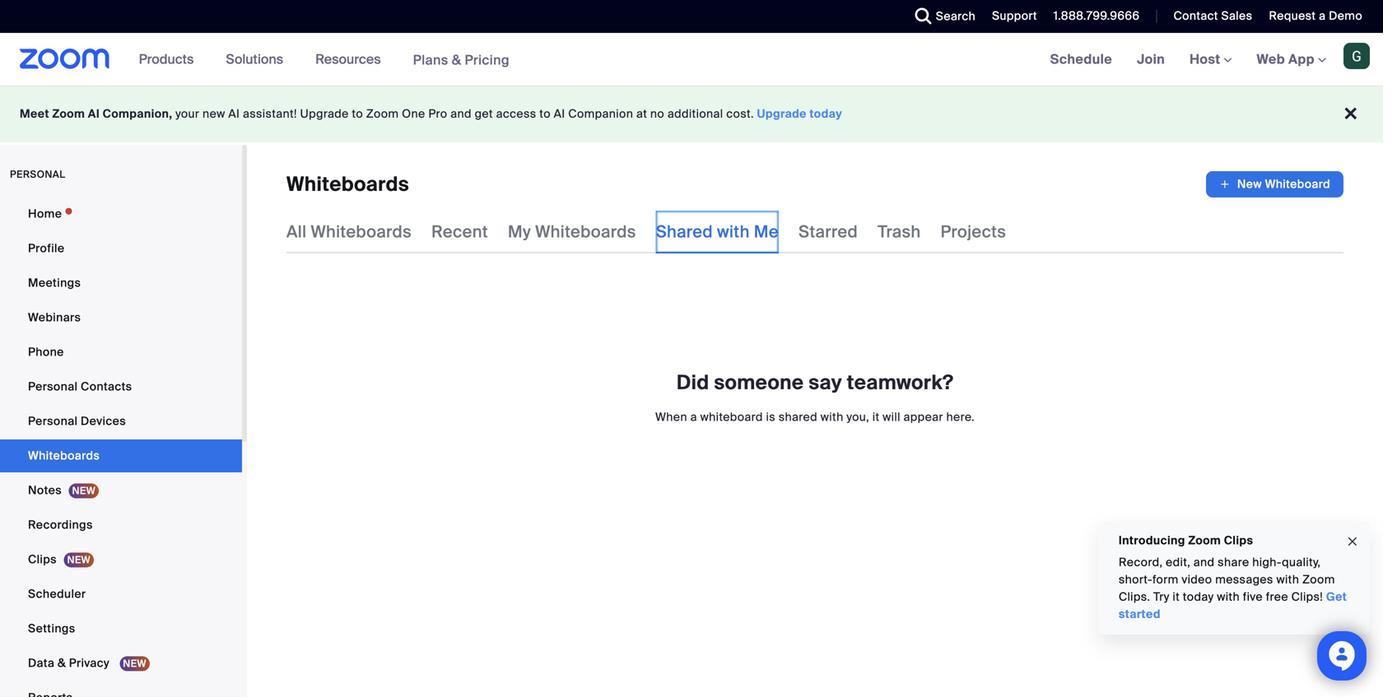 Task type: describe. For each thing, give the bounding box(es) containing it.
personal contacts link
[[0, 371, 242, 404]]

contact sales
[[1174, 8, 1253, 23]]

scheduler link
[[0, 578, 242, 611]]

new whiteboard
[[1238, 177, 1331, 192]]

home
[[28, 206, 62, 222]]

free
[[1267, 590, 1289, 605]]

join
[[1138, 51, 1166, 68]]

all whiteboards
[[287, 222, 412, 243]]

at
[[637, 106, 648, 121]]

pricing
[[465, 51, 510, 69]]

new
[[203, 106, 225, 121]]

search
[[936, 9, 976, 24]]

today inside meet zoom ai companion, footer
[[810, 106, 843, 121]]

data & privacy
[[28, 656, 113, 671]]

say
[[809, 370, 843, 396]]

quality,
[[1283, 555, 1322, 570]]

1.888.799.9666
[[1054, 8, 1140, 23]]

contacts
[[81, 379, 132, 395]]

host button
[[1190, 51, 1233, 68]]

a for when
[[691, 410, 698, 425]]

webinars link
[[0, 301, 242, 334]]

2 ai from the left
[[228, 106, 240, 121]]

trash
[[878, 222, 921, 243]]

high-
[[1253, 555, 1283, 570]]

product information navigation
[[127, 33, 522, 87]]

when a whiteboard is shared with you, it will appear here.
[[656, 410, 975, 425]]

1 to from the left
[[352, 106, 363, 121]]

introducing
[[1119, 533, 1186, 549]]

recordings link
[[0, 509, 242, 542]]

schedule link
[[1038, 33, 1125, 86]]

all
[[287, 222, 307, 243]]

did someone say teamwork?
[[677, 370, 954, 396]]

whiteboards link
[[0, 440, 242, 473]]

new
[[1238, 177, 1263, 192]]

privacy
[[69, 656, 110, 671]]

record, edit, and share high-quality, short-form video messages with zoom clips. try it today with five free clips!
[[1119, 555, 1336, 605]]

with down messages
[[1218, 590, 1241, 605]]

zoom right meet
[[52, 106, 85, 121]]

plans & pricing
[[413, 51, 510, 69]]

products
[[139, 51, 194, 68]]

cost.
[[727, 106, 754, 121]]

solutions
[[226, 51, 283, 68]]

introducing zoom clips
[[1119, 533, 1254, 549]]

home link
[[0, 198, 242, 231]]

meetings navigation
[[1038, 33, 1384, 87]]

starred
[[799, 222, 858, 243]]

web app button
[[1257, 51, 1327, 68]]

demo
[[1330, 8, 1363, 23]]

settings link
[[0, 613, 242, 646]]

zoom logo image
[[20, 49, 110, 69]]

request
[[1270, 8, 1317, 23]]

personal contacts
[[28, 379, 132, 395]]

meet zoom ai companion, your new ai assistant! upgrade to zoom one pro and get access to ai companion at no additional cost. upgrade today
[[20, 106, 843, 121]]

request a demo
[[1270, 8, 1363, 23]]

products button
[[139, 33, 201, 86]]

pro
[[429, 106, 448, 121]]

profile link
[[0, 232, 242, 265]]

notes
[[28, 483, 62, 498]]

no
[[651, 106, 665, 121]]

clips inside personal menu menu
[[28, 552, 57, 568]]

get started link
[[1119, 590, 1348, 622]]

0 vertical spatial it
[[873, 410, 880, 425]]

short-
[[1119, 572, 1153, 588]]

companion,
[[103, 106, 172, 121]]

will
[[883, 410, 901, 425]]

video
[[1182, 572, 1213, 588]]

edit,
[[1167, 555, 1191, 570]]

one
[[402, 106, 426, 121]]

personal for personal contacts
[[28, 379, 78, 395]]

my
[[508, 222, 531, 243]]

host
[[1190, 51, 1225, 68]]

& for data
[[58, 656, 66, 671]]

meetings link
[[0, 267, 242, 300]]

you,
[[847, 410, 870, 425]]

shared with me
[[656, 222, 779, 243]]

tabs of all whiteboard page tab list
[[287, 211, 1007, 254]]

recordings
[[28, 518, 93, 533]]

someone
[[714, 370, 804, 396]]

did
[[677, 370, 710, 396]]

shared
[[656, 222, 713, 243]]

personal
[[10, 168, 65, 181]]

zoom left one
[[366, 106, 399, 121]]

personal devices
[[28, 414, 126, 429]]

add image
[[1220, 176, 1231, 193]]

recent
[[432, 222, 488, 243]]

search button
[[903, 0, 980, 33]]

form
[[1153, 572, 1179, 588]]

new whiteboard button
[[1207, 171, 1344, 198]]

solutions button
[[226, 33, 291, 86]]

with left you,
[[821, 410, 844, 425]]

2 upgrade from the left
[[757, 106, 807, 121]]

data & privacy link
[[0, 647, 242, 680]]

scheduler
[[28, 587, 86, 602]]

schedule
[[1051, 51, 1113, 68]]

phone link
[[0, 336, 242, 369]]

notes link
[[0, 474, 242, 507]]



Task type: vqa. For each thing, say whether or not it's contained in the screenshot.
leftmost Sign
no



Task type: locate. For each thing, give the bounding box(es) containing it.
messages
[[1216, 572, 1274, 588]]

banner containing products
[[0, 33, 1384, 87]]

and
[[451, 106, 472, 121], [1194, 555, 1215, 570]]

1.888.799.9666 button
[[1042, 0, 1145, 33], [1054, 8, 1140, 23]]

1 horizontal spatial &
[[452, 51, 462, 69]]

and up the video
[[1194, 555, 1215, 570]]

meetings
[[28, 276, 81, 291]]

assistant!
[[243, 106, 297, 121]]

projects
[[941, 222, 1007, 243]]

0 vertical spatial today
[[810, 106, 843, 121]]

& for plans
[[452, 51, 462, 69]]

a
[[1320, 8, 1327, 23], [691, 410, 698, 425]]

a right when
[[691, 410, 698, 425]]

0 horizontal spatial upgrade
[[300, 106, 349, 121]]

1 vertical spatial today
[[1184, 590, 1215, 605]]

upgrade down product information navigation
[[300, 106, 349, 121]]

and inside record, edit, and share high-quality, short-form video messages with zoom clips. try it today with five free clips!
[[1194, 555, 1215, 570]]

is
[[766, 410, 776, 425]]

zoom up the clips!
[[1303, 572, 1336, 588]]

to right the access
[[540, 106, 551, 121]]

0 horizontal spatial today
[[810, 106, 843, 121]]

0 vertical spatial and
[[451, 106, 472, 121]]

share
[[1219, 555, 1250, 570]]

0 horizontal spatial to
[[352, 106, 363, 121]]

with left me
[[718, 222, 750, 243]]

profile
[[28, 241, 65, 256]]

today up whiteboards application
[[810, 106, 843, 121]]

web app
[[1257, 51, 1315, 68]]

clips up share at the right bottom of page
[[1225, 533, 1254, 549]]

app
[[1289, 51, 1315, 68]]

additional
[[668, 106, 724, 121]]

personal for personal devices
[[28, 414, 78, 429]]

get started
[[1119, 590, 1348, 622]]

0 horizontal spatial and
[[451, 106, 472, 121]]

0 vertical spatial &
[[452, 51, 462, 69]]

ai left companion in the left of the page
[[554, 106, 566, 121]]

a for request
[[1320, 8, 1327, 23]]

1 horizontal spatial a
[[1320, 8, 1327, 23]]

1 horizontal spatial upgrade
[[757, 106, 807, 121]]

1 horizontal spatial clips
[[1225, 533, 1254, 549]]

and left get
[[451, 106, 472, 121]]

whiteboards right my
[[536, 222, 636, 243]]

it inside record, edit, and share high-quality, short-form video messages with zoom clips. try it today with five free clips!
[[1173, 590, 1181, 605]]

my whiteboards
[[508, 222, 636, 243]]

web
[[1257, 51, 1286, 68]]

&
[[452, 51, 462, 69], [58, 656, 66, 671]]

it right 'try'
[[1173, 590, 1181, 605]]

it
[[873, 410, 880, 425], [1173, 590, 1181, 605]]

1 vertical spatial clips
[[28, 552, 57, 568]]

1 horizontal spatial to
[[540, 106, 551, 121]]

a left demo
[[1320, 8, 1327, 23]]

1 ai from the left
[[88, 106, 100, 121]]

personal devices link
[[0, 405, 242, 438]]

personal
[[28, 379, 78, 395], [28, 414, 78, 429]]

personal down phone
[[28, 379, 78, 395]]

1 horizontal spatial it
[[1173, 590, 1181, 605]]

1.888.799.9666 button up schedule link
[[1054, 8, 1140, 23]]

support link
[[980, 0, 1042, 33], [993, 8, 1038, 23]]

whiteboards right all at the left top
[[311, 222, 412, 243]]

& inside personal menu menu
[[58, 656, 66, 671]]

1 personal from the top
[[28, 379, 78, 395]]

1 vertical spatial a
[[691, 410, 698, 425]]

whiteboards application
[[287, 171, 1344, 198]]

data
[[28, 656, 55, 671]]

personal inside "link"
[[28, 414, 78, 429]]

meet zoom ai companion, footer
[[0, 86, 1384, 143]]

to
[[352, 106, 363, 121], [540, 106, 551, 121]]

get
[[475, 106, 493, 121]]

0 horizontal spatial it
[[873, 410, 880, 425]]

1 horizontal spatial and
[[1194, 555, 1215, 570]]

personal menu menu
[[0, 198, 242, 698]]

whiteboards up all whiteboards
[[287, 172, 409, 197]]

3 ai from the left
[[554, 106, 566, 121]]

0 horizontal spatial &
[[58, 656, 66, 671]]

resources
[[316, 51, 381, 68]]

profile picture image
[[1344, 43, 1371, 69]]

with up free at the bottom right of the page
[[1277, 572, 1300, 588]]

1 vertical spatial it
[[1173, 590, 1181, 605]]

try
[[1154, 590, 1170, 605]]

whiteboard
[[1266, 177, 1331, 192]]

1 vertical spatial personal
[[28, 414, 78, 429]]

when
[[656, 410, 688, 425]]

2 personal from the top
[[28, 414, 78, 429]]

0 vertical spatial clips
[[1225, 533, 1254, 549]]

contact
[[1174, 8, 1219, 23]]

0 horizontal spatial ai
[[88, 106, 100, 121]]

0 horizontal spatial clips
[[28, 552, 57, 568]]

0 vertical spatial a
[[1320, 8, 1327, 23]]

contact sales link
[[1162, 0, 1257, 33], [1174, 8, 1253, 23]]

today down the video
[[1184, 590, 1215, 605]]

today inside record, edit, and share high-quality, short-form video messages with zoom clips. try it today with five free clips!
[[1184, 590, 1215, 605]]

started
[[1119, 607, 1161, 622]]

settings
[[28, 621, 75, 637]]

upgrade right cost.
[[757, 106, 807, 121]]

zoom inside record, edit, and share high-quality, short-form video messages with zoom clips. try it today with five free clips!
[[1303, 572, 1336, 588]]

phone
[[28, 345, 64, 360]]

1 vertical spatial &
[[58, 656, 66, 671]]

& right data
[[58, 656, 66, 671]]

it left will
[[873, 410, 880, 425]]

get
[[1327, 590, 1348, 605]]

and inside meet zoom ai companion, footer
[[451, 106, 472, 121]]

record,
[[1119, 555, 1163, 570]]

0 vertical spatial personal
[[28, 379, 78, 395]]

with inside tabs of all whiteboard page tab list
[[718, 222, 750, 243]]

today
[[810, 106, 843, 121], [1184, 590, 1215, 605]]

personal down the personal contacts
[[28, 414, 78, 429]]

zoom up edit,
[[1189, 533, 1222, 549]]

plans
[[413, 51, 449, 69]]

upgrade today link
[[757, 106, 843, 121]]

clips up scheduler
[[28, 552, 57, 568]]

2 to from the left
[[540, 106, 551, 121]]

appear
[[904, 410, 944, 425]]

whiteboards down personal devices
[[28, 449, 100, 464]]

to down resources dropdown button
[[352, 106, 363, 121]]

resources button
[[316, 33, 388, 86]]

whiteboards
[[287, 172, 409, 197], [311, 222, 412, 243], [536, 222, 636, 243], [28, 449, 100, 464]]

clips!
[[1292, 590, 1324, 605]]

five
[[1244, 590, 1264, 605]]

ai left companion,
[[88, 106, 100, 121]]

1.888.799.9666 button up schedule
[[1042, 0, 1145, 33]]

1 vertical spatial and
[[1194, 555, 1215, 570]]

1 horizontal spatial ai
[[228, 106, 240, 121]]

2 horizontal spatial ai
[[554, 106, 566, 121]]

whiteboard
[[701, 410, 763, 425]]

banner
[[0, 33, 1384, 87]]

1 upgrade from the left
[[300, 106, 349, 121]]

whiteboards inside application
[[287, 172, 409, 197]]

companion
[[569, 106, 634, 121]]

& inside product information navigation
[[452, 51, 462, 69]]

join link
[[1125, 33, 1178, 86]]

1 horizontal spatial today
[[1184, 590, 1215, 605]]

clips link
[[0, 544, 242, 577]]

& right the plans
[[452, 51, 462, 69]]

whiteboards inside personal menu menu
[[28, 449, 100, 464]]

here.
[[947, 410, 975, 425]]

teamwork?
[[847, 370, 954, 396]]

your
[[176, 106, 200, 121]]

close image
[[1347, 533, 1360, 552]]

access
[[496, 106, 537, 121]]

ai right new
[[228, 106, 240, 121]]

me
[[754, 222, 779, 243]]

devices
[[81, 414, 126, 429]]

0 horizontal spatial a
[[691, 410, 698, 425]]



